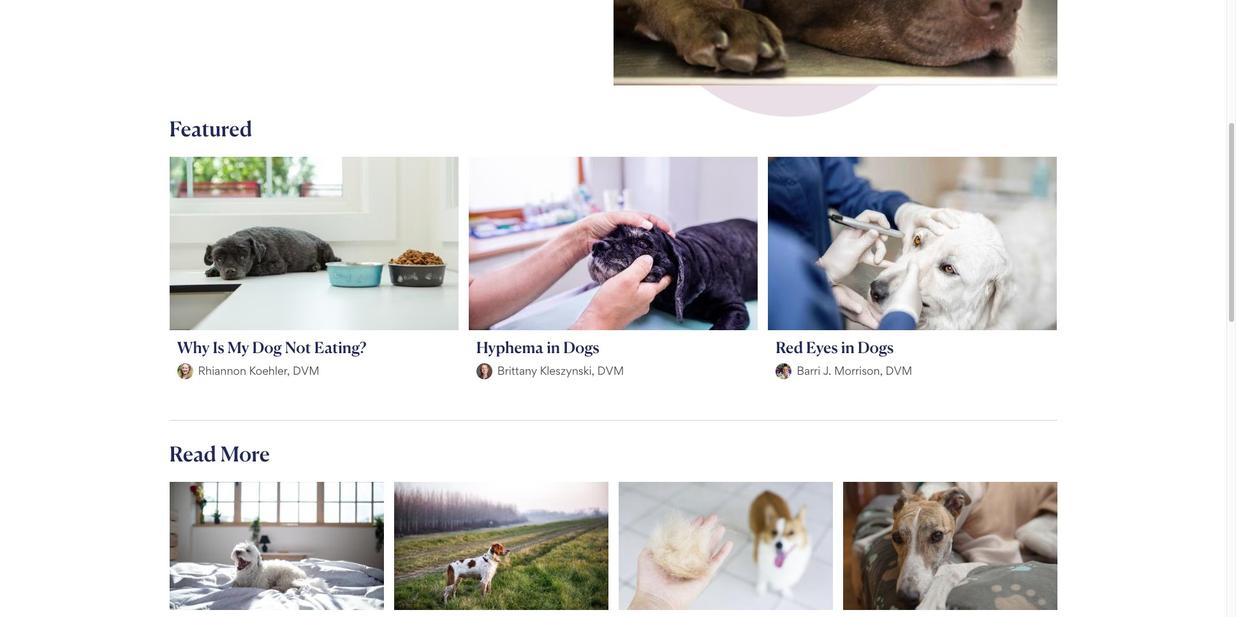 Task type: describe. For each thing, give the bounding box(es) containing it.
chocolate labrador retriever lying on a veterinarian exam table image
[[613, 0, 1057, 86]]

dvm for dogs
[[597, 364, 624, 378]]

red eyes in dogs
[[776, 338, 894, 357]]

by image for hyphema
[[476, 363, 492, 379]]

1 in from the left
[[547, 338, 560, 357]]

hyphema in dogs
[[476, 338, 599, 357]]

why
[[177, 338, 210, 357]]

my
[[228, 338, 249, 357]]

brittany kleszynski, dvm
[[497, 364, 624, 378]]

by image
[[177, 363, 193, 379]]

j.
[[823, 364, 832, 378]]

morrison,
[[834, 364, 883, 378]]

is
[[213, 338, 224, 357]]

dvm for my
[[293, 364, 319, 378]]

2 in from the left
[[841, 338, 855, 357]]



Task type: vqa. For each thing, say whether or not it's contained in the screenshot.
by icon associated with Hyphema
yes



Task type: locate. For each thing, give the bounding box(es) containing it.
by image for red
[[776, 363, 792, 379]]

koehler,
[[249, 364, 290, 378]]

rhiannon
[[198, 364, 246, 378]]

in up brittany kleszynski, dvm
[[547, 338, 560, 357]]

kleszynski,
[[540, 364, 595, 378]]

0 horizontal spatial in
[[547, 338, 560, 357]]

0 horizontal spatial dvm
[[293, 364, 319, 378]]

read more
[[169, 441, 270, 467]]

dvm down not in the bottom of the page
[[293, 364, 319, 378]]

2 dogs from the left
[[858, 338, 894, 357]]

1 horizontal spatial dvm
[[597, 364, 624, 378]]

0 horizontal spatial by image
[[476, 363, 492, 379]]

by image
[[476, 363, 492, 379], [776, 363, 792, 379]]

barri
[[797, 364, 820, 378]]

2 horizontal spatial dvm
[[886, 364, 912, 378]]

dog
[[252, 338, 282, 357]]

in up barri j. morrison, dvm
[[841, 338, 855, 357]]

brittany
[[497, 364, 537, 378]]

1 horizontal spatial by image
[[776, 363, 792, 379]]

2 dvm from the left
[[597, 364, 624, 378]]

eating?
[[314, 338, 367, 357]]

hyphema
[[476, 338, 544, 357]]

1 horizontal spatial in
[[841, 338, 855, 357]]

dogs up the kleszynski,
[[563, 338, 599, 357]]

2 by image from the left
[[776, 363, 792, 379]]

dvm right the kleszynski,
[[597, 364, 624, 378]]

by image down 'red'
[[776, 363, 792, 379]]

dogs up morrison,
[[858, 338, 894, 357]]

1 horizontal spatial dogs
[[858, 338, 894, 357]]

1 by image from the left
[[476, 363, 492, 379]]

read
[[169, 441, 216, 467]]

featured
[[169, 116, 252, 142]]

eyes
[[806, 338, 838, 357]]

rhiannon koehler, dvm
[[198, 364, 319, 378]]

why is my dog not eating?
[[177, 338, 367, 357]]

dvm right morrison,
[[886, 364, 912, 378]]

not
[[285, 338, 311, 357]]

red
[[776, 338, 803, 357]]

1 dogs from the left
[[563, 338, 599, 357]]

barri j. morrison, dvm
[[797, 364, 912, 378]]

dogs
[[563, 338, 599, 357], [858, 338, 894, 357]]

3 dvm from the left
[[886, 364, 912, 378]]

by image left brittany
[[476, 363, 492, 379]]

more
[[221, 441, 270, 467]]

dvm
[[293, 364, 319, 378], [597, 364, 624, 378], [886, 364, 912, 378]]

1 dvm from the left
[[293, 364, 319, 378]]

0 horizontal spatial dogs
[[563, 338, 599, 357]]

in
[[547, 338, 560, 357], [841, 338, 855, 357]]



